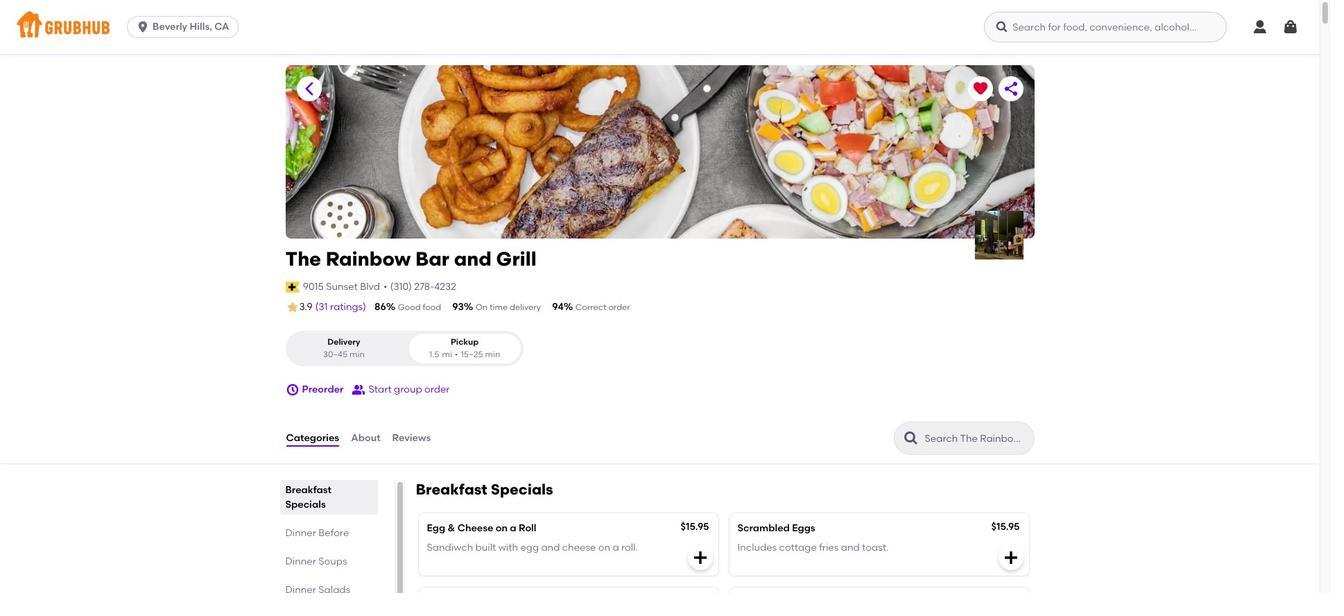 Task type: vqa. For each thing, say whether or not it's contained in the screenshot.
the bottom fajitas with tortillas image
no



Task type: locate. For each thing, give the bounding box(es) containing it.
dinner
[[285, 527, 316, 539], [285, 556, 316, 567]]

specials up roll
[[491, 481, 553, 498]]

• (310) 278-4232
[[384, 281, 456, 292]]

group
[[394, 383, 422, 395]]

hills,
[[190, 21, 212, 33]]

roll.
[[621, 542, 638, 554]]

and for includes cottage fries and toast.
[[841, 542, 860, 554]]

2 dinner from the top
[[285, 556, 316, 567]]

specials up dinner before
[[285, 499, 326, 511]]

before
[[319, 527, 349, 539]]

278-
[[414, 281, 434, 292]]

9015
[[303, 281, 324, 292]]

food
[[423, 302, 441, 312]]

breakfast specials
[[416, 481, 553, 498], [285, 484, 332, 511]]

good food
[[398, 302, 441, 312]]

start group order button
[[352, 377, 450, 402]]

and up 4232
[[454, 247, 492, 271]]

scrambled eggs
[[738, 522, 815, 534]]

breakfast specials up egg & cheese on a roll
[[416, 481, 553, 498]]

2 horizontal spatial and
[[841, 542, 860, 554]]

0 horizontal spatial breakfast specials
[[285, 484, 332, 511]]

order right correct
[[609, 302, 630, 312]]

93
[[452, 301, 464, 313]]

a left the 'roll.'
[[613, 542, 619, 554]]

svg image inside preorder button
[[285, 383, 299, 397]]

egg & cheese on a roll
[[427, 522, 537, 534]]

&
[[448, 522, 455, 534]]

on right cheese
[[598, 542, 610, 554]]

good
[[398, 302, 421, 312]]

1 $15.95 from the left
[[681, 521, 709, 533]]

ratings)
[[330, 301, 366, 313]]

0 horizontal spatial and
[[454, 247, 492, 271]]

beverly hills, ca button
[[127, 16, 244, 38]]

1 horizontal spatial a
[[613, 542, 619, 554]]

ca
[[214, 21, 229, 33]]

dinner up dinner soups
[[285, 527, 316, 539]]

• right blvd
[[384, 281, 387, 292]]

a
[[510, 522, 516, 534], [613, 542, 619, 554]]

reviews
[[392, 432, 431, 444]]

1 horizontal spatial $15.95
[[992, 521, 1020, 533]]

1 horizontal spatial specials
[[491, 481, 553, 498]]

1 vertical spatial •
[[455, 349, 458, 359]]

and
[[454, 247, 492, 271], [541, 542, 560, 554], [841, 542, 860, 554]]

Search for food, convenience, alcohol... search field
[[984, 12, 1227, 42]]

caret left icon image
[[301, 80, 317, 97]]

1 vertical spatial a
[[613, 542, 619, 554]]

0 horizontal spatial min
[[350, 349, 365, 359]]

0 vertical spatial dinner
[[285, 527, 316, 539]]

breakfast specials up dinner before
[[285, 484, 332, 511]]

breakfast up & on the left bottom of the page
[[416, 481, 487, 498]]

start
[[369, 383, 392, 395]]

breakfast
[[416, 481, 487, 498], [285, 484, 332, 496]]

1 min from the left
[[350, 349, 365, 359]]

2 min from the left
[[485, 349, 500, 359]]

on time delivery
[[476, 302, 541, 312]]

30–45
[[323, 349, 348, 359]]

on
[[496, 522, 508, 534], [598, 542, 610, 554]]

min right 15–25
[[485, 349, 500, 359]]

1 horizontal spatial and
[[541, 542, 560, 554]]

pickup
[[451, 337, 479, 347]]

order
[[609, 302, 630, 312], [424, 383, 450, 395]]

correct order
[[576, 302, 630, 312]]

0 horizontal spatial on
[[496, 522, 508, 534]]

about button
[[350, 413, 381, 463]]

breakfast up dinner before
[[285, 484, 332, 496]]

1 horizontal spatial min
[[485, 349, 500, 359]]

• right the mi
[[455, 349, 458, 359]]

1 dinner from the top
[[285, 527, 316, 539]]

0 vertical spatial order
[[609, 302, 630, 312]]

0 horizontal spatial •
[[384, 281, 387, 292]]

roll
[[519, 522, 537, 534]]

reviews button
[[392, 413, 432, 463]]

beverly hills, ca
[[153, 21, 229, 33]]

94
[[552, 301, 564, 313]]

on up "with"
[[496, 522, 508, 534]]

preorder
[[302, 383, 344, 395]]

0 horizontal spatial $15.95
[[681, 521, 709, 533]]

pickup 1.5 mi • 15–25 min
[[429, 337, 500, 359]]

time
[[490, 302, 508, 312]]

egg
[[521, 542, 539, 554]]

0 horizontal spatial specials
[[285, 499, 326, 511]]

2 $15.95 from the left
[[992, 521, 1020, 533]]

1 vertical spatial dinner
[[285, 556, 316, 567]]

$15.95 for sandiwch built with egg and cheese on a roll.
[[681, 521, 709, 533]]

and for the rainbow bar and grill
[[454, 247, 492, 271]]

1.5
[[429, 349, 439, 359]]

4232
[[434, 281, 456, 292]]

option group
[[285, 331, 523, 366]]

mi
[[442, 349, 452, 359]]

includes cottage fries and toast.
[[738, 542, 889, 554]]

min down delivery
[[350, 349, 365, 359]]

min
[[350, 349, 365, 359], [485, 349, 500, 359]]

preorder button
[[285, 377, 344, 402]]

delivery 30–45 min
[[323, 337, 365, 359]]

svg image
[[692, 549, 709, 566]]

order right group
[[424, 383, 450, 395]]

$15.95
[[681, 521, 709, 533], [992, 521, 1020, 533]]

a left roll
[[510, 522, 516, 534]]

•
[[384, 281, 387, 292], [455, 349, 458, 359]]

specials
[[491, 481, 553, 498], [285, 499, 326, 511]]

categories
[[286, 432, 339, 444]]

blvd
[[360, 281, 380, 292]]

cheese
[[458, 522, 493, 534]]

0 vertical spatial on
[[496, 522, 508, 534]]

0 horizontal spatial a
[[510, 522, 516, 534]]

search icon image
[[903, 430, 919, 447]]

0 horizontal spatial order
[[424, 383, 450, 395]]

egg
[[427, 522, 445, 534]]

people icon image
[[352, 383, 366, 397]]

and right egg
[[541, 542, 560, 554]]

1 horizontal spatial •
[[455, 349, 458, 359]]

1 vertical spatial order
[[424, 383, 450, 395]]

delivery
[[510, 302, 541, 312]]

svg image
[[1252, 19, 1269, 35], [1282, 19, 1299, 35], [136, 20, 150, 34], [995, 20, 1009, 34], [285, 383, 299, 397], [1003, 549, 1019, 566]]

and right the fries
[[841, 542, 860, 554]]

toast.
[[862, 542, 889, 554]]

dinner left soups on the bottom of page
[[285, 556, 316, 567]]

saved restaurant button
[[968, 76, 993, 101]]

1 horizontal spatial breakfast
[[416, 481, 487, 498]]

correct
[[576, 302, 607, 312]]

1 vertical spatial on
[[598, 542, 610, 554]]



Task type: describe. For each thing, give the bounding box(es) containing it.
$15.95 for includes cottage fries and toast.
[[992, 521, 1020, 533]]

share icon image
[[1003, 80, 1019, 97]]

0 horizontal spatial breakfast
[[285, 484, 332, 496]]

grill
[[496, 247, 537, 271]]

delivery
[[328, 337, 360, 347]]

includes
[[738, 542, 777, 554]]

start group order
[[369, 383, 450, 395]]

sandiwch
[[427, 542, 473, 554]]

dinner soups
[[285, 556, 347, 567]]

1 horizontal spatial breakfast specials
[[416, 481, 553, 498]]

3.9
[[299, 301, 313, 313]]

(310)
[[390, 281, 412, 292]]

sunset
[[326, 281, 358, 292]]

sandiwch built with egg and cheese on a roll.
[[427, 542, 638, 554]]

saved restaurant image
[[972, 80, 989, 97]]

cheese
[[562, 542, 596, 554]]

(31
[[315, 301, 328, 313]]

built
[[476, 542, 496, 554]]

15–25
[[461, 349, 483, 359]]

0 vertical spatial •
[[384, 281, 387, 292]]

the rainbow bar and grill
[[285, 247, 537, 271]]

bar
[[415, 247, 449, 271]]

1 horizontal spatial on
[[598, 542, 610, 554]]

dinner before
[[285, 527, 349, 539]]

soups
[[319, 556, 347, 567]]

subscription pass image
[[285, 281, 299, 293]]

eggs
[[792, 522, 815, 534]]

86
[[375, 301, 386, 313]]

main navigation navigation
[[0, 0, 1320, 54]]

min inside pickup 1.5 mi • 15–25 min
[[485, 349, 500, 359]]

scrambled
[[738, 522, 790, 534]]

order inside button
[[424, 383, 450, 395]]

min inside delivery 30–45 min
[[350, 349, 365, 359]]

9015 sunset blvd button
[[302, 279, 381, 295]]

0 vertical spatial specials
[[491, 481, 553, 498]]

1 vertical spatial specials
[[285, 499, 326, 511]]

star icon image
[[285, 300, 299, 314]]

Search The Rainbow Bar and Grill search field
[[924, 432, 1030, 445]]

categories button
[[285, 413, 340, 463]]

• inside pickup 1.5 mi • 15–25 min
[[455, 349, 458, 359]]

on
[[476, 302, 488, 312]]

with
[[498, 542, 518, 554]]

rainbow
[[326, 247, 411, 271]]

9015 sunset blvd
[[303, 281, 380, 292]]

dinner for dinner soups
[[285, 556, 316, 567]]

the
[[285, 247, 321, 271]]

svg image inside beverly hills, ca button
[[136, 20, 150, 34]]

beverly
[[153, 21, 187, 33]]

fries
[[819, 542, 839, 554]]

0 vertical spatial a
[[510, 522, 516, 534]]

(31 ratings)
[[315, 301, 366, 313]]

cottage
[[779, 542, 817, 554]]

dinner for dinner before
[[285, 527, 316, 539]]

about
[[351, 432, 380, 444]]

(310) 278-4232 button
[[390, 280, 456, 294]]

option group containing delivery 30–45 min
[[285, 331, 523, 366]]

the rainbow bar and grill logo image
[[975, 211, 1023, 259]]

1 horizontal spatial order
[[609, 302, 630, 312]]



